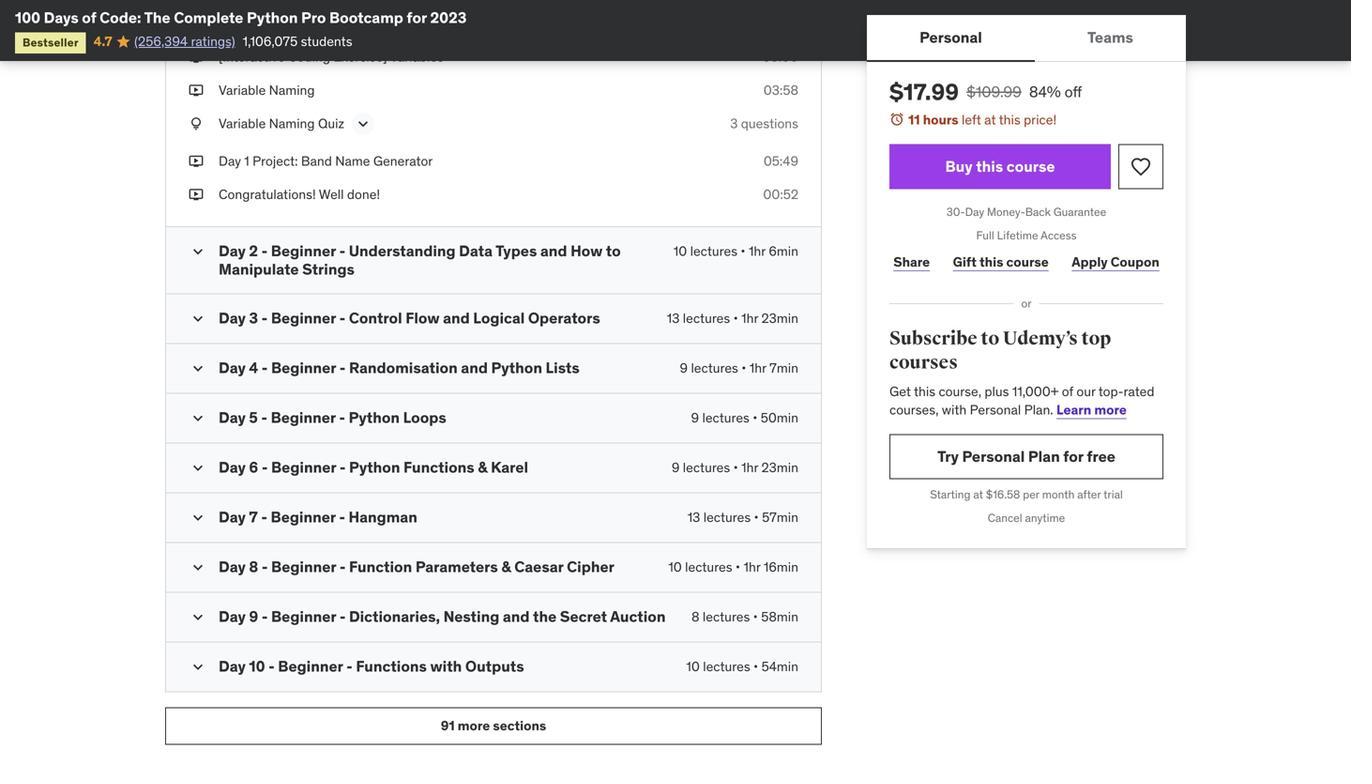 Task type: vqa. For each thing, say whether or not it's contained in the screenshot.
complete at left top
yes



Task type: describe. For each thing, give the bounding box(es) containing it.
100 days of code: the complete python pro bootcamp for 2023
[[15, 8, 467, 27]]

project:
[[253, 152, 298, 169]]

this for buy
[[976, 157, 1004, 176]]

9 lectures • 1hr 23min
[[672, 459, 799, 476]]

4
[[249, 358, 258, 377]]

personal inside button
[[920, 28, 983, 47]]

teams
[[1088, 28, 1134, 47]]

• for lists
[[742, 360, 747, 376]]

day 1 project: band name generator
[[219, 152, 433, 169]]

54min
[[762, 658, 799, 675]]

3 questions
[[731, 115, 799, 132]]

this left price!
[[999, 111, 1021, 128]]

small image for day 2 - beginner - understanding data types and how to manipulate strings
[[189, 242, 207, 261]]

1,106,075 students
[[243, 33, 353, 50]]

parameters
[[416, 557, 498, 576]]

xsmall image for variable naming
[[189, 81, 204, 99]]

lists
[[546, 358, 580, 377]]

with inside get this course, plus 11,000+ of our top-rated courses, with personal plan.
[[942, 401, 967, 418]]

• for karel
[[734, 459, 739, 476]]

day for day 4 - beginner - randomisation and python lists
[[219, 358, 246, 377]]

python variables
[[219, 15, 317, 32]]

small image for day 3 - beginner - control flow and logical operators
[[189, 309, 207, 328]]

• left 57min
[[754, 509, 759, 526]]

lectures up 9 lectures • 1hr 23min
[[703, 409, 750, 426]]

after
[[1078, 487, 1102, 502]]

or
[[1022, 296, 1032, 311]]

[interactive coding exercise] variables
[[219, 48, 444, 65]]

lectures for lists
[[691, 360, 739, 376]]

beginner for 10
[[278, 657, 343, 676]]

wishlist image
[[1130, 155, 1153, 178]]

variable naming quiz
[[219, 115, 344, 132]]

day 8 - beginner - function parameters & caesar cipher
[[219, 557, 615, 576]]

58min
[[762, 608, 799, 625]]

xsmall image for congratulations! well done!
[[189, 185, 204, 204]]

types
[[496, 241, 537, 261]]

learn more
[[1057, 401, 1127, 418]]

2 xsmall image from the top
[[189, 114, 204, 133]]

coding
[[288, 48, 330, 65]]

84%
[[1030, 82, 1061, 101]]

gift this course
[[953, 253, 1049, 270]]

05:49
[[764, 152, 799, 169]]

day inside 30-day money-back guarantee full lifetime access
[[966, 205, 985, 219]]

done!
[[347, 186, 380, 203]]

get this course, plus 11,000+ of our top-rated courses, with personal plan.
[[890, 383, 1155, 418]]

plus
[[985, 383, 1010, 400]]

subscribe
[[890, 327, 978, 350]]

congratulations! well done!
[[219, 186, 380, 203]]

naming for variable naming quiz
[[269, 115, 315, 132]]

loops
[[403, 408, 447, 427]]

ratings)
[[191, 33, 235, 50]]

day 3 - beginner - control flow and logical operators
[[219, 308, 601, 328]]

gift this course link
[[949, 243, 1053, 281]]

10 lectures • 1hr 16min
[[669, 559, 799, 575]]

lectures for and
[[691, 243, 738, 260]]

alarm image
[[890, 112, 905, 127]]

small image for day 10 - beginner - functions with outputs
[[189, 658, 207, 676]]

rated
[[1124, 383, 1155, 400]]

learn more link
[[1057, 401, 1127, 418]]

cipher
[[567, 557, 615, 576]]

• left 50min
[[753, 409, 758, 426]]

1hr for cipher
[[744, 559, 761, 575]]

91 more sections button
[[165, 707, 822, 745]]

nesting
[[444, 607, 500, 626]]

day for day 7 - beginner - hangman
[[219, 507, 246, 527]]

lectures down 8 lectures • 58min
[[703, 658, 751, 675]]

course,
[[939, 383, 982, 400]]

strings
[[302, 259, 355, 279]]

cancel
[[988, 510, 1023, 525]]

beginner for 4
[[271, 358, 336, 377]]

back
[[1026, 205, 1051, 219]]

day for day 10 - beginner - functions with outputs
[[219, 657, 246, 676]]

day for day 6 - beginner - python functions & karel
[[219, 458, 246, 477]]

small image for day 4 - beginner - randomisation and python lists
[[189, 359, 207, 378]]

anytime
[[1026, 510, 1066, 525]]

python up 1,106,075
[[247, 8, 298, 27]]

lectures for caesar
[[685, 559, 733, 575]]

course for gift this course
[[1007, 253, 1049, 270]]

courses,
[[890, 401, 939, 418]]

xsmall image for python
[[189, 14, 204, 33]]

50min
[[761, 409, 799, 426]]

0 vertical spatial at
[[985, 111, 996, 128]]

day for day 5 - beginner - python loops
[[219, 408, 246, 427]]

coupon
[[1111, 253, 1160, 270]]

and down logical on the top of page
[[461, 358, 488, 377]]

beginner for 7
[[271, 507, 336, 527]]

flow
[[406, 308, 440, 328]]

personal inside get this course, plus 11,000+ of our top-rated courses, with personal plan.
[[970, 401, 1022, 418]]

16min
[[764, 559, 799, 575]]

python up day 6 - beginner - python functions & karel at the left bottom of the page
[[349, 408, 400, 427]]

• for the
[[753, 608, 758, 625]]

day 9 - beginner - dictionaries, nesting and the secret auction
[[219, 607, 666, 626]]

10 lectures • 1hr 6min
[[674, 243, 799, 260]]

91 more sections
[[441, 717, 547, 734]]

day 5 - beginner - python loops
[[219, 408, 447, 427]]

course for buy this course
[[1007, 157, 1056, 176]]

plan
[[1029, 447, 1060, 466]]

1hr down 9 lectures • 50min
[[742, 459, 759, 476]]

try
[[938, 447, 959, 466]]

beginner for 8
[[271, 557, 336, 576]]

quiz
[[318, 115, 344, 132]]

naming for variable naming
[[269, 82, 315, 98]]

operators
[[528, 308, 601, 328]]

1 vertical spatial 8
[[692, 608, 700, 625]]

9 lectures • 1hr 7min
[[680, 360, 799, 376]]

0 horizontal spatial for
[[407, 8, 427, 27]]

day for day 1 project: band name generator
[[219, 152, 241, 169]]

23min for day 3 - beginner - control flow and logical operators
[[762, 310, 799, 327]]

13 lectures • 57min
[[688, 509, 799, 526]]

full
[[977, 228, 995, 243]]

100
[[15, 8, 40, 27]]

get
[[890, 383, 911, 400]]

$17.99 $109.99 84% off
[[890, 78, 1083, 106]]

buy this course button
[[890, 144, 1111, 189]]

2 vertical spatial personal
[[963, 447, 1025, 466]]

9 for day 4 - beginner - randomisation and python lists
[[680, 360, 688, 376]]

10 for day 8 - beginner - function parameters & caesar cipher
[[669, 559, 682, 575]]

top-
[[1099, 383, 1124, 400]]

6
[[249, 458, 258, 477]]

0 vertical spatial functions
[[404, 458, 475, 477]]

91
[[441, 717, 455, 734]]

day 4 - beginner - randomisation and python lists
[[219, 358, 580, 377]]

name
[[335, 152, 370, 169]]

0 vertical spatial of
[[82, 8, 96, 27]]

small image for day 5 - beginner - python loops
[[189, 409, 207, 428]]

small image for day 8 - beginner - function parameters & caesar cipher
[[189, 558, 207, 577]]

hangman
[[349, 507, 418, 527]]

python left lists
[[491, 358, 543, 377]]

1hr for how
[[749, 243, 766, 260]]

buy
[[946, 157, 973, 176]]

and inside day 2 - beginner - understanding data types and how to manipulate strings
[[541, 241, 567, 261]]

of inside get this course, plus 11,000+ of our top-rated courses, with personal plan.
[[1062, 383, 1074, 400]]

1,106,075
[[243, 33, 298, 50]]

13 for day 3 - beginner - control flow and logical operators
[[667, 310, 680, 327]]

trial
[[1104, 487, 1123, 502]]

try personal plan for free link
[[890, 434, 1164, 479]]

8 lectures • 58min
[[692, 608, 799, 625]]

1 vertical spatial variables
[[390, 48, 444, 65]]

starting
[[930, 487, 971, 502]]



Task type: locate. For each thing, give the bounding box(es) containing it.
0 horizontal spatial 3
[[249, 308, 258, 328]]

logical
[[473, 308, 525, 328]]

0 horizontal spatial &
[[478, 458, 488, 477]]

1 naming from the top
[[269, 82, 315, 98]]

1 vertical spatial variable
[[219, 115, 266, 132]]

variables up "1,106,075 students" at the left of page
[[263, 15, 317, 32]]

1 vertical spatial to
[[981, 327, 1000, 350]]

function
[[349, 557, 412, 576]]

the
[[533, 607, 557, 626]]

beginner for 5
[[271, 408, 336, 427]]

23min up 57min
[[762, 459, 799, 476]]

1 vertical spatial 13
[[688, 509, 701, 526]]

1hr up 9 lectures • 1hr 7min
[[742, 310, 759, 327]]

pro
[[301, 8, 326, 27]]

beginner
[[271, 241, 336, 261], [271, 308, 336, 328], [271, 358, 336, 377], [271, 408, 336, 427], [271, 458, 336, 477], [271, 507, 336, 527], [271, 557, 336, 576], [271, 607, 336, 626], [278, 657, 343, 676]]

lectures for karel
[[683, 459, 731, 476]]

beginner for 9
[[271, 607, 336, 626]]

to left udemy's
[[981, 327, 1000, 350]]

0 vertical spatial 8
[[249, 557, 258, 576]]

learn
[[1057, 401, 1092, 418]]

& left caesar
[[502, 557, 511, 576]]

lectures for logical
[[683, 310, 731, 327]]

manipulate
[[219, 259, 299, 279]]

0 vertical spatial &
[[478, 458, 488, 477]]

1 horizontal spatial at
[[985, 111, 996, 128]]

• left 7min
[[742, 360, 747, 376]]

naming left quiz
[[269, 115, 315, 132]]

try personal plan for free
[[938, 447, 1116, 466]]

0 horizontal spatial with
[[430, 657, 462, 676]]

more right 91
[[458, 717, 490, 734]]

tab list containing personal
[[867, 15, 1187, 62]]

beginner for 2
[[271, 241, 336, 261]]

0 vertical spatial to
[[606, 241, 621, 261]]

3 small image from the top
[[189, 558, 207, 577]]

well
[[319, 186, 344, 203]]

57min
[[762, 509, 799, 526]]

10 for day 10 - beginner - functions with outputs
[[687, 658, 700, 675]]

8 down 7
[[249, 557, 258, 576]]

1 horizontal spatial variables
[[390, 48, 444, 65]]

this right gift
[[980, 253, 1004, 270]]

this
[[999, 111, 1021, 128], [976, 157, 1004, 176], [980, 253, 1004, 270], [914, 383, 936, 400]]

more inside button
[[458, 717, 490, 734]]

this up "courses,"
[[914, 383, 936, 400]]

day
[[219, 152, 241, 169], [966, 205, 985, 219], [219, 241, 246, 261], [219, 308, 246, 328], [219, 358, 246, 377], [219, 408, 246, 427], [219, 458, 246, 477], [219, 507, 246, 527], [219, 557, 246, 576], [219, 607, 246, 626], [219, 657, 246, 676]]

left
[[962, 111, 982, 128]]

courses
[[890, 351, 958, 374]]

xsmall image
[[189, 14, 204, 33], [189, 48, 204, 66]]

subscribe to udemy's top courses
[[890, 327, 1112, 374]]

days
[[44, 8, 79, 27]]

for
[[407, 8, 427, 27], [1064, 447, 1084, 466]]

guarantee
[[1054, 205, 1107, 219]]

for left free
[[1064, 447, 1084, 466]]

month
[[1043, 487, 1075, 502]]

& for caesar
[[502, 557, 511, 576]]

day 6 - beginner - python functions & karel
[[219, 458, 529, 477]]

1 horizontal spatial of
[[1062, 383, 1074, 400]]

23min
[[762, 310, 799, 327], [762, 459, 799, 476]]

small image
[[189, 242, 207, 261], [189, 309, 207, 328], [189, 558, 207, 577], [189, 608, 207, 627]]

0 vertical spatial for
[[407, 8, 427, 27]]

at inside starting at $16.58 per month after trial cancel anytime
[[974, 487, 984, 502]]

lectures down 13 lectures • 1hr 23min
[[691, 360, 739, 376]]

23min for day 6 - beginner - python functions & karel
[[762, 459, 799, 476]]

day for day 8 - beginner - function parameters & caesar cipher
[[219, 557, 246, 576]]

7
[[249, 507, 258, 527]]

this inside gift this course link
[[980, 253, 1004, 270]]

students
[[301, 33, 353, 50]]

4 small image from the top
[[189, 508, 207, 527]]

13 for day 7 - beginner - hangman
[[688, 509, 701, 526]]

day for day 9 - beginner - dictionaries, nesting and the secret auction
[[219, 607, 246, 626]]

apply
[[1072, 253, 1108, 270]]

randomisation
[[349, 358, 458, 377]]

1hr for operators
[[742, 310, 759, 327]]

plan.
[[1025, 401, 1054, 418]]

1 vertical spatial of
[[1062, 383, 1074, 400]]

to inside day 2 - beginner - understanding data types and how to manipulate strings
[[606, 241, 621, 261]]

1 horizontal spatial 8
[[692, 608, 700, 625]]

of up 4.7
[[82, 8, 96, 27]]

variable down [interactive at the left top
[[219, 82, 266, 98]]

2 course from the top
[[1007, 253, 1049, 270]]

• for caesar
[[736, 559, 741, 575]]

personal up the '$17.99'
[[920, 28, 983, 47]]

• left 58min
[[753, 608, 758, 625]]

show lecture description image
[[354, 114, 373, 133]]

4 xsmall image from the top
[[189, 185, 204, 204]]

price!
[[1024, 111, 1057, 128]]

13 up 10 lectures • 1hr 16min
[[688, 509, 701, 526]]

3 left questions
[[731, 115, 738, 132]]

bootcamp
[[329, 8, 404, 27]]

functions down "loops" at the left bottom of page
[[404, 458, 475, 477]]

0 vertical spatial course
[[1007, 157, 1056, 176]]

beginner for 6
[[271, 458, 336, 477]]

lectures
[[691, 243, 738, 260], [683, 310, 731, 327], [691, 360, 739, 376], [703, 409, 750, 426], [683, 459, 731, 476], [704, 509, 751, 526], [685, 559, 733, 575], [703, 608, 750, 625], [703, 658, 751, 675]]

day for day 3 - beginner - control flow and logical operators
[[219, 308, 246, 328]]

1hr left 7min
[[750, 360, 767, 376]]

auction
[[610, 607, 666, 626]]

1 course from the top
[[1007, 157, 1056, 176]]

python up hangman
[[349, 458, 400, 477]]

to right "how"
[[606, 241, 621, 261]]

understanding
[[349, 241, 456, 261]]

beginner inside day 2 - beginner - understanding data types and how to manipulate strings
[[271, 241, 336, 261]]

course down the lifetime
[[1007, 253, 1049, 270]]

of
[[82, 8, 96, 27], [1062, 383, 1074, 400]]

course up back
[[1007, 157, 1056, 176]]

4 small image from the top
[[189, 608, 207, 627]]

day for day 2 - beginner - understanding data types and how to manipulate strings
[[219, 241, 246, 261]]

1 horizontal spatial 13
[[688, 509, 701, 526]]

this for get
[[914, 383, 936, 400]]

more down 'top-'
[[1095, 401, 1127, 418]]

and
[[541, 241, 567, 261], [443, 308, 470, 328], [461, 358, 488, 377], [503, 607, 530, 626]]

0 vertical spatial more
[[1095, 401, 1127, 418]]

2 naming from the top
[[269, 115, 315, 132]]

generator
[[373, 152, 433, 169]]

functions down "dictionaries,"
[[356, 657, 427, 676]]

0 vertical spatial with
[[942, 401, 967, 418]]

starting at $16.58 per month after trial cancel anytime
[[930, 487, 1123, 525]]

with down course,
[[942, 401, 967, 418]]

day 2 - beginner - understanding data types and how to manipulate strings
[[219, 241, 621, 279]]

gift
[[953, 253, 977, 270]]

our
[[1077, 383, 1096, 400]]

day inside day 2 - beginner - understanding data types and how to manipulate strings
[[219, 241, 246, 261]]

1 small image from the top
[[189, 242, 207, 261]]

0 horizontal spatial at
[[974, 487, 984, 502]]

10 lectures • 54min
[[687, 658, 799, 675]]

3 small image from the top
[[189, 459, 207, 477]]

1 vertical spatial course
[[1007, 253, 1049, 270]]

and right flow
[[443, 308, 470, 328]]

variable for variable naming quiz
[[219, 115, 266, 132]]

8
[[249, 557, 258, 576], [692, 608, 700, 625]]

9
[[680, 360, 688, 376], [691, 409, 699, 426], [672, 459, 680, 476], [249, 607, 258, 626]]

beginner for 3
[[271, 308, 336, 328]]

lectures up 10 lectures • 1hr 16min
[[704, 509, 751, 526]]

30-day money-back guarantee full lifetime access
[[947, 205, 1107, 243]]

for left 2023
[[407, 8, 427, 27]]

2 variable from the top
[[219, 115, 266, 132]]

1 vertical spatial naming
[[269, 115, 315, 132]]

1 horizontal spatial &
[[502, 557, 511, 576]]

small image for day 6 - beginner - python functions & karel
[[189, 459, 207, 477]]

• for and
[[741, 243, 746, 260]]

buy this course
[[946, 157, 1056, 176]]

1 23min from the top
[[762, 310, 799, 327]]

1 variable from the top
[[219, 82, 266, 98]]

xsmall image
[[189, 81, 204, 99], [189, 114, 204, 133], [189, 152, 204, 170], [189, 185, 204, 204]]

exercise]
[[334, 48, 387, 65]]

1hr left 6min
[[749, 243, 766, 260]]

2 small image from the top
[[189, 309, 207, 328]]

• up 9 lectures • 1hr 7min
[[734, 310, 739, 327]]

personal button
[[867, 15, 1035, 60]]

lectures down the 13 lectures • 57min
[[685, 559, 733, 575]]

-
[[262, 241, 268, 261], [339, 241, 346, 261], [262, 308, 268, 328], [339, 308, 346, 328], [262, 358, 268, 377], [340, 358, 346, 377], [261, 408, 268, 427], [339, 408, 345, 427], [262, 458, 268, 477], [340, 458, 346, 477], [261, 507, 268, 527], [339, 507, 345, 527], [262, 557, 268, 576], [340, 557, 346, 576], [262, 607, 268, 626], [340, 607, 346, 626], [269, 657, 275, 676], [347, 657, 353, 676]]

lectures up 13 lectures • 1hr 23min
[[691, 243, 738, 260]]

& for karel
[[478, 458, 488, 477]]

5
[[249, 408, 258, 427]]

& left "karel"
[[478, 458, 488, 477]]

control
[[349, 308, 402, 328]]

xsmall image right '(256,394'
[[189, 48, 204, 66]]

tab list
[[867, 15, 1187, 62]]

personal up $16.58
[[963, 447, 1025, 466]]

outputs
[[465, 657, 524, 676]]

with left outputs
[[430, 657, 462, 676]]

small image
[[189, 359, 207, 378], [189, 409, 207, 428], [189, 459, 207, 477], [189, 508, 207, 527], [189, 658, 207, 676]]

dictionaries,
[[349, 607, 440, 626]]

• left 54min
[[754, 658, 759, 675]]

naming up variable naming quiz
[[269, 82, 315, 98]]

1 vertical spatial functions
[[356, 657, 427, 676]]

questions
[[741, 115, 799, 132]]

(256,394 ratings)
[[134, 33, 235, 50]]

&
[[478, 458, 488, 477], [502, 557, 511, 576]]

1 horizontal spatial for
[[1064, 447, 1084, 466]]

9 for day 6 - beginner - python functions & karel
[[672, 459, 680, 476]]

1 vertical spatial &
[[502, 557, 511, 576]]

• left 16min
[[736, 559, 741, 575]]

lectures up the 13 lectures • 57min
[[683, 459, 731, 476]]

this for gift
[[980, 253, 1004, 270]]

this right buy
[[976, 157, 1004, 176]]

xsmall image up (256,394 ratings)
[[189, 14, 204, 33]]

0 vertical spatial personal
[[920, 28, 983, 47]]

10 for day 2 - beginner - understanding data types and how to manipulate strings
[[674, 243, 687, 260]]

1 small image from the top
[[189, 359, 207, 378]]

1 vertical spatial xsmall image
[[189, 48, 204, 66]]

variable up 1
[[219, 115, 266, 132]]

3 xsmall image from the top
[[189, 152, 204, 170]]

0 horizontal spatial to
[[606, 241, 621, 261]]

share
[[894, 253, 930, 270]]

lectures down 10 lectures • 1hr 16min
[[703, 608, 750, 625]]

1 vertical spatial 23min
[[762, 459, 799, 476]]

variables
[[263, 15, 317, 32], [390, 48, 444, 65]]

1 vertical spatial more
[[458, 717, 490, 734]]

1 xsmall image from the top
[[189, 14, 204, 33]]

at right 'left'
[[985, 111, 996, 128]]

money-
[[988, 205, 1026, 219]]

lectures up 9 lectures • 1hr 7min
[[683, 310, 731, 327]]

13 lectures • 1hr 23min
[[667, 310, 799, 327]]

• for logical
[[734, 310, 739, 327]]

of left our at the bottom right
[[1062, 383, 1074, 400]]

• left 6min
[[741, 243, 746, 260]]

0 horizontal spatial 13
[[667, 310, 680, 327]]

1 vertical spatial personal
[[970, 401, 1022, 418]]

band
[[301, 152, 332, 169]]

day 10 - beginner - functions with outputs
[[219, 657, 524, 676]]

13 down the 10 lectures • 1hr 6min
[[667, 310, 680, 327]]

hours
[[923, 111, 959, 128]]

03:58
[[764, 82, 799, 98]]

3
[[731, 115, 738, 132], [249, 308, 258, 328]]

0 vertical spatial variable
[[219, 82, 266, 98]]

this inside buy this course button
[[976, 157, 1004, 176]]

with
[[942, 401, 967, 418], [430, 657, 462, 676]]

0 horizontal spatial of
[[82, 8, 96, 27]]

0 horizontal spatial more
[[458, 717, 490, 734]]

1
[[244, 152, 249, 169]]

2 small image from the top
[[189, 409, 207, 428]]

more for learn
[[1095, 401, 1127, 418]]

0 vertical spatial naming
[[269, 82, 315, 98]]

variable for variable naming
[[219, 82, 266, 98]]

0 vertical spatial variables
[[263, 15, 317, 32]]

small image for day 9 - beginner - dictionaries, nesting and the secret auction
[[189, 608, 207, 627]]

more for 91
[[458, 717, 490, 734]]

variable naming
[[219, 82, 315, 98]]

1 vertical spatial with
[[430, 657, 462, 676]]

2 23min from the top
[[762, 459, 799, 476]]

0 vertical spatial 3
[[731, 115, 738, 132]]

congratulations!
[[219, 186, 316, 203]]

• up the 13 lectures • 57min
[[734, 459, 739, 476]]

1 horizontal spatial more
[[1095, 401, 1127, 418]]

3 down manipulate
[[249, 308, 258, 328]]

1 horizontal spatial to
[[981, 327, 1000, 350]]

python up ratings)
[[219, 15, 260, 32]]

[interactive
[[219, 48, 285, 65]]

xsmall image for day 1 project: band name generator
[[189, 152, 204, 170]]

0 vertical spatial 13
[[667, 310, 680, 327]]

and left the
[[503, 607, 530, 626]]

0 vertical spatial 23min
[[762, 310, 799, 327]]

0 horizontal spatial 8
[[249, 557, 258, 576]]

30-
[[947, 205, 966, 219]]

lectures for the
[[703, 608, 750, 625]]

and left "how"
[[541, 241, 567, 261]]

caesar
[[515, 557, 564, 576]]

$17.99
[[890, 78, 959, 106]]

23min up 7min
[[762, 310, 799, 327]]

1 vertical spatial at
[[974, 487, 984, 502]]

1 horizontal spatial with
[[942, 401, 967, 418]]

personal down the 'plus'
[[970, 401, 1022, 418]]

1 vertical spatial 3
[[249, 308, 258, 328]]

per
[[1023, 487, 1040, 502]]

5 small image from the top
[[189, 658, 207, 676]]

9 lectures • 50min
[[691, 409, 799, 426]]

variables down 2023
[[390, 48, 444, 65]]

0 horizontal spatial variables
[[263, 15, 317, 32]]

1hr left 16min
[[744, 559, 761, 575]]

access
[[1041, 228, 1077, 243]]

this inside get this course, plus 11,000+ of our top-rated courses, with personal plan.
[[914, 383, 936, 400]]

at left $16.58
[[974, 487, 984, 502]]

secret
[[560, 607, 607, 626]]

1 vertical spatial for
[[1064, 447, 1084, 466]]

0 vertical spatial xsmall image
[[189, 14, 204, 33]]

8 right auction at the bottom left of the page
[[692, 608, 700, 625]]

xsmall image for [interactive
[[189, 48, 204, 66]]

small image for day 7 - beginner - hangman
[[189, 508, 207, 527]]

9 for day 5 - beginner - python loops
[[691, 409, 699, 426]]

1 horizontal spatial 3
[[731, 115, 738, 132]]

to inside subscribe to udemy's top courses
[[981, 327, 1000, 350]]

2 xsmall image from the top
[[189, 48, 204, 66]]

1 xsmall image from the top
[[189, 81, 204, 99]]

course inside button
[[1007, 157, 1056, 176]]



